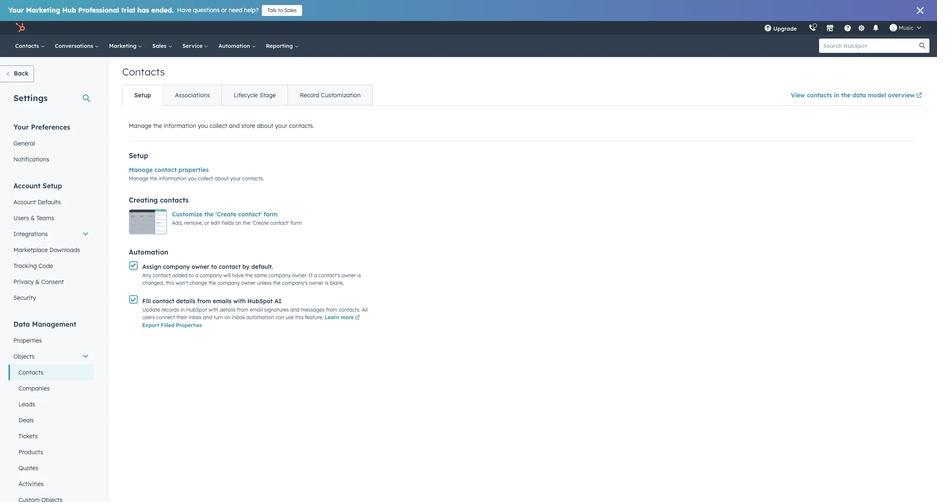 Task type: describe. For each thing, give the bounding box(es) containing it.
help image
[[844, 25, 852, 32]]

0 vertical spatial contacts
[[15, 42, 41, 49]]

hubspot inside update records in hubspot with details from email signatures and messages from contacts. all users connect their inbox and turn on inbox automation can use this feature.
[[186, 307, 207, 313]]

assign company owner to contact by default. any contact added to a company will have the same company owner. if a contact's owner is changed, this won't change the company owner unless the company's owner is blank.
[[142, 263, 361, 286]]

1 vertical spatial contact'
[[270, 220, 289, 226]]

manage for manage the information you collect and store about your contacts.
[[129, 122, 152, 130]]

users
[[13, 215, 29, 222]]

integrations
[[13, 231, 48, 238]]

manage contact properties manage the information you collect about your contacts.
[[129, 166, 264, 182]]

will
[[223, 273, 231, 279]]

setup inside navigation
[[134, 92, 151, 99]]

2 inbox from the left
[[232, 314, 245, 321]]

learn more
[[325, 314, 354, 321]]

marketing link
[[104, 34, 147, 57]]

contacts for view
[[807, 92, 833, 99]]

0 vertical spatial contacts link
[[10, 34, 50, 57]]

preferences
[[31, 123, 70, 131]]

about inside manage contact properties manage the information you collect about your contacts.
[[215, 176, 229, 182]]

help?
[[244, 6, 259, 14]]

privacy
[[13, 278, 34, 286]]

unless
[[257, 280, 272, 286]]

back
[[14, 70, 29, 77]]

tracking
[[13, 262, 37, 270]]

can
[[276, 314, 284, 321]]

won't
[[176, 280, 188, 286]]

consent
[[41, 278, 64, 286]]

users
[[142, 314, 155, 321]]

sales link
[[147, 34, 177, 57]]

notifications
[[13, 156, 49, 163]]

marketplaces image
[[827, 25, 834, 32]]

on inside customize the 'create contact' form add, remove, or edit fields on the 'create contact' form
[[236, 220, 242, 226]]

in for the
[[834, 92, 840, 99]]

products
[[18, 449, 43, 456]]

menu containing music
[[759, 21, 928, 34]]

record customization link
[[288, 85, 373, 105]]

contacts. inside manage contact properties manage the information you collect about your contacts.
[[242, 176, 264, 182]]

notifications link
[[8, 152, 94, 168]]

code
[[38, 262, 53, 270]]

1 horizontal spatial automation
[[219, 42, 252, 49]]

record
[[300, 92, 319, 99]]

security
[[13, 294, 36, 302]]

view contacts in the data model overview
[[791, 92, 915, 99]]

talk to sales
[[268, 7, 297, 13]]

calling icon button
[[806, 22, 820, 33]]

account for account setup
[[13, 182, 41, 190]]

customize the 'create contact' form add, remove, or edit fields on the 'create contact' form
[[172, 211, 302, 226]]

owner up blank.
[[342, 273, 356, 279]]

lifecycle
[[234, 92, 258, 99]]

data
[[13, 320, 30, 329]]

records
[[162, 307, 179, 313]]

customize
[[172, 211, 203, 218]]

assign
[[142, 263, 161, 271]]

customize the 'create contact' form link
[[172, 211, 278, 218]]

setup inside "account setup" element
[[43, 182, 62, 190]]

security link
[[8, 290, 94, 306]]

tracking code link
[[8, 258, 94, 274]]

1 horizontal spatial is
[[358, 273, 361, 279]]

link opens in a new window image
[[355, 316, 360, 321]]

privacy & consent link
[[8, 274, 94, 290]]

on inside update records in hubspot with details from email signatures and messages from contacts. all users connect their inbox and turn on inbox automation can use this feature.
[[225, 314, 231, 321]]

conversations link
[[50, 34, 104, 57]]

fill contact details from emails with hubspot ai
[[142, 298, 282, 305]]

1 horizontal spatial to
[[211, 263, 217, 271]]

0 horizontal spatial sales
[[152, 42, 168, 49]]

& for users
[[31, 215, 35, 222]]

collect inside manage contact properties manage the information you collect about your contacts.
[[198, 176, 213, 182]]

contact inside manage contact properties manage the information you collect about your contacts.
[[154, 166, 177, 174]]

their
[[176, 314, 187, 321]]

creating
[[129, 196, 158, 204]]

account setup element
[[8, 181, 94, 306]]

1 vertical spatial setup
[[129, 152, 148, 160]]

if
[[309, 273, 313, 279]]

0 vertical spatial information
[[164, 122, 196, 130]]

manage the information you collect and store about your contacts.
[[129, 122, 314, 130]]

questions
[[193, 6, 220, 14]]

customization
[[321, 92, 361, 99]]

changed,
[[142, 280, 164, 286]]

the down 'setup' link
[[153, 122, 162, 130]]

music button
[[885, 21, 927, 34]]

fields
[[221, 220, 234, 226]]

this for with
[[295, 314, 304, 321]]

back link
[[0, 66, 34, 82]]

settings image
[[858, 25, 866, 32]]

settings
[[13, 93, 48, 103]]

objects button
[[8, 349, 94, 365]]

properties link
[[8, 333, 94, 349]]

has
[[137, 6, 149, 14]]

creating contacts
[[129, 196, 189, 204]]

1 vertical spatial contacts link
[[8, 365, 94, 381]]

service
[[183, 42, 204, 49]]

account defaults
[[13, 199, 61, 206]]

owner.
[[292, 273, 307, 279]]

company up added
[[163, 263, 190, 271]]

company up the change
[[200, 273, 222, 279]]

tickets link
[[8, 429, 94, 445]]

same
[[254, 273, 267, 279]]

stage
[[260, 92, 276, 99]]

1 horizontal spatial your
[[275, 122, 287, 130]]

setup link
[[123, 85, 163, 105]]

search button
[[916, 39, 930, 53]]

conversations
[[55, 42, 95, 49]]

information inside manage contact properties manage the information you collect about your contacts.
[[159, 176, 187, 182]]

general
[[13, 140, 35, 147]]

update records in hubspot with details from email signatures and messages from contacts. all users connect their inbox and turn on inbox automation can use this feature.
[[142, 307, 368, 321]]

0 horizontal spatial form
[[264, 211, 278, 218]]

export filled properties
[[142, 322, 202, 329]]

need
[[229, 6, 242, 14]]

integrations button
[[8, 226, 94, 242]]

0 horizontal spatial from
[[197, 298, 211, 305]]

automation
[[246, 314, 274, 321]]

associations link
[[163, 85, 222, 105]]

1 vertical spatial contacts
[[122, 66, 165, 78]]

the right the change
[[209, 280, 216, 286]]

privacy & consent
[[13, 278, 64, 286]]

any
[[142, 273, 151, 279]]

talk to sales button
[[262, 5, 302, 16]]

your inside manage contact properties manage the information you collect about your contacts.
[[230, 176, 241, 182]]

contact up changed,
[[153, 273, 171, 279]]

change
[[190, 280, 207, 286]]

upgrade image
[[764, 25, 772, 32]]

sales inside button
[[284, 7, 297, 13]]

view contacts in the data model overview link
[[791, 86, 924, 105]]

products link
[[8, 445, 94, 461]]

by
[[243, 263, 250, 271]]

overview
[[888, 92, 915, 99]]

contact's
[[319, 273, 340, 279]]

1 horizontal spatial hubspot
[[248, 298, 273, 305]]

hubspot image
[[15, 23, 25, 33]]

2 a from the left
[[314, 273, 317, 279]]



Task type: locate. For each thing, give the bounding box(es) containing it.
1 vertical spatial or
[[205, 220, 210, 226]]

1 horizontal spatial &
[[35, 278, 40, 286]]

you down associations on the left of page
[[198, 122, 208, 130]]

1 vertical spatial with
[[209, 307, 219, 313]]

2 vertical spatial setup
[[43, 182, 62, 190]]

0 horizontal spatial inbox
[[189, 314, 202, 321]]

0 vertical spatial contacts.
[[289, 122, 314, 130]]

menu item
[[803, 21, 805, 34]]

the inside manage contact properties manage the information you collect about your contacts.
[[150, 176, 157, 182]]

sales left service
[[152, 42, 168, 49]]

0 horizontal spatial or
[[205, 220, 210, 226]]

contacts. inside update records in hubspot with details from email signatures and messages from contacts. all users connect their inbox and turn on inbox automation can use this feature.
[[339, 307, 361, 313]]

marketplace
[[13, 246, 48, 254]]

2 vertical spatial contacts
[[18, 369, 43, 377]]

1 horizontal spatial a
[[314, 273, 317, 279]]

account up account defaults
[[13, 182, 41, 190]]

2 vertical spatial manage
[[129, 176, 148, 182]]

talk
[[268, 7, 277, 13]]

or left "need"
[[221, 6, 227, 14]]

this inside assign company owner to contact by default. any contact added to a company will have the same company owner. if a contact's owner is changed, this won't change the company owner unless the company's owner is blank.
[[166, 280, 174, 286]]

1 vertical spatial account
[[13, 199, 36, 206]]

the up edit
[[204, 211, 214, 218]]

contacts.
[[289, 122, 314, 130], [242, 176, 264, 182], [339, 307, 361, 313]]

0 vertical spatial &
[[31, 215, 35, 222]]

1 a from the left
[[195, 273, 198, 279]]

notifications button
[[869, 21, 883, 34]]

1 horizontal spatial with
[[233, 298, 246, 305]]

information
[[164, 122, 196, 130], [159, 176, 187, 182]]

leads link
[[8, 397, 94, 413]]

0 vertical spatial 'create
[[216, 211, 237, 218]]

link opens in a new window image for view contacts in the data model overview
[[917, 91, 923, 101]]

quotes
[[18, 465, 38, 472]]

2 horizontal spatial from
[[326, 307, 338, 313]]

account defaults link
[[8, 194, 94, 210]]

is right contact's
[[358, 273, 361, 279]]

from left emails
[[197, 298, 211, 305]]

1 vertical spatial 'create
[[252, 220, 269, 226]]

general link
[[8, 136, 94, 152]]

leads
[[18, 401, 35, 409]]

'create up fields
[[216, 211, 237, 218]]

0 horizontal spatial contacts.
[[242, 176, 264, 182]]

activities link
[[8, 477, 94, 493]]

with
[[233, 298, 246, 305], [209, 307, 219, 313]]

inbox
[[189, 314, 202, 321], [232, 314, 245, 321]]

link opens in a new window image for learn more
[[355, 314, 360, 322]]

learn
[[325, 314, 339, 321]]

1 horizontal spatial inbox
[[232, 314, 245, 321]]

your marketing hub professional trial has ended. have questions or need help?
[[8, 6, 259, 14]]

0 vertical spatial collect
[[210, 122, 227, 130]]

is down contact's
[[325, 280, 329, 286]]

your up hubspot icon
[[8, 6, 24, 14]]

menu
[[759, 21, 928, 34]]

properties
[[178, 166, 209, 174]]

0 horizontal spatial &
[[31, 215, 35, 222]]

0 vertical spatial about
[[257, 122, 273, 130]]

1 horizontal spatial you
[[198, 122, 208, 130]]

you down 'properties'
[[188, 176, 197, 182]]

teams
[[36, 215, 54, 222]]

to left by at the left bottom
[[211, 263, 217, 271]]

added
[[172, 273, 188, 279]]

1 vertical spatial information
[[159, 176, 187, 182]]

owner up the change
[[192, 263, 210, 271]]

with inside update records in hubspot with details from email signatures and messages from contacts. all users connect their inbox and turn on inbox automation can use this feature.
[[209, 307, 219, 313]]

the down by at the left bottom
[[245, 273, 253, 279]]

contact left 'properties'
[[154, 166, 177, 174]]

professional
[[78, 6, 119, 14]]

1 horizontal spatial 'create
[[252, 220, 269, 226]]

on right fields
[[236, 220, 242, 226]]

use
[[286, 314, 294, 321]]

0 vertical spatial manage
[[129, 122, 152, 130]]

'create right fields
[[252, 220, 269, 226]]

2 horizontal spatial and
[[290, 307, 300, 313]]

navigation containing setup
[[122, 85, 373, 106]]

from left email
[[237, 307, 248, 313]]

1 vertical spatial you
[[188, 176, 197, 182]]

1 vertical spatial in
[[181, 307, 185, 313]]

& right 'privacy'
[[35, 278, 40, 286]]

companies link
[[8, 381, 94, 397]]

company's
[[282, 280, 308, 286]]

1 vertical spatial contacts.
[[242, 176, 264, 182]]

manage contact properties link
[[129, 166, 209, 174]]

model
[[868, 92, 887, 99]]

0 horizontal spatial is
[[325, 280, 329, 286]]

2 horizontal spatial contacts.
[[339, 307, 361, 313]]

& for privacy
[[35, 278, 40, 286]]

the left data
[[842, 92, 851, 99]]

calling icon image
[[809, 24, 817, 32]]

to right talk
[[278, 7, 283, 13]]

turn
[[214, 314, 223, 321]]

your right the store
[[275, 122, 287, 130]]

or inside your marketing hub professional trial has ended. have questions or need help?
[[221, 6, 227, 14]]

upgrade
[[774, 25, 797, 32]]

0 horizontal spatial properties
[[13, 337, 42, 345]]

3 manage from the top
[[129, 176, 148, 182]]

contacts up customize
[[160, 196, 189, 204]]

hubspot up email
[[248, 298, 273, 305]]

1 horizontal spatial details
[[220, 307, 236, 313]]

1 vertical spatial is
[[325, 280, 329, 286]]

you inside manage contact properties manage the information you collect about your contacts.
[[188, 176, 197, 182]]

the down manage contact properties 'link'
[[150, 176, 157, 182]]

0 vertical spatial in
[[834, 92, 840, 99]]

search image
[[920, 43, 926, 49]]

about up customize the 'create contact' form link
[[215, 176, 229, 182]]

management
[[32, 320, 76, 329]]

or inside customize the 'create contact' form add, remove, or edit fields on the 'create contact' form
[[205, 220, 210, 226]]

0 vertical spatial to
[[278, 7, 283, 13]]

0 vertical spatial contacts
[[807, 92, 833, 99]]

contacts link down hubspot link
[[10, 34, 50, 57]]

1 vertical spatial details
[[220, 307, 236, 313]]

a
[[195, 273, 198, 279], [314, 273, 317, 279]]

this right 'use'
[[295, 314, 304, 321]]

owner down have
[[241, 280, 256, 286]]

0 vertical spatial details
[[176, 298, 196, 305]]

1 vertical spatial automation
[[129, 248, 168, 257]]

a right if
[[314, 273, 317, 279]]

details down emails
[[220, 307, 236, 313]]

feature.
[[305, 314, 323, 321]]

to inside talk to sales button
[[278, 7, 283, 13]]

contacts link up companies
[[8, 365, 94, 381]]

0 horizontal spatial to
[[189, 273, 194, 279]]

0 horizontal spatial you
[[188, 176, 197, 182]]

have
[[177, 6, 191, 14]]

properties up objects
[[13, 337, 42, 345]]

&
[[31, 215, 35, 222], [35, 278, 40, 286]]

blank.
[[330, 280, 344, 286]]

1 vertical spatial on
[[225, 314, 231, 321]]

company up company's
[[269, 273, 291, 279]]

close image
[[917, 7, 924, 14]]

contacts up companies
[[18, 369, 43, 377]]

contact up the 'will'
[[219, 263, 241, 271]]

on right turn
[[225, 314, 231, 321]]

marketing
[[26, 6, 60, 14], [109, 42, 138, 49]]

account up users
[[13, 199, 36, 206]]

greg robinson image
[[890, 24, 898, 31]]

your for your marketing hub professional trial has ended. have questions or need help?
[[8, 6, 24, 14]]

and left the store
[[229, 122, 240, 130]]

0 horizontal spatial about
[[215, 176, 229, 182]]

1 inbox from the left
[[189, 314, 202, 321]]

0 vertical spatial sales
[[284, 7, 297, 13]]

details up their
[[176, 298, 196, 305]]

your up the general
[[13, 123, 29, 131]]

tickets
[[18, 433, 38, 440]]

export filled properties button
[[142, 322, 202, 329]]

0 vertical spatial on
[[236, 220, 242, 226]]

tracking code
[[13, 262, 53, 270]]

0 horizontal spatial details
[[176, 298, 196, 305]]

contacts inside data management element
[[18, 369, 43, 377]]

contacts right 'view'
[[807, 92, 833, 99]]

marketplace downloads
[[13, 246, 80, 254]]

data management element
[[8, 320, 94, 503]]

0 horizontal spatial and
[[203, 314, 212, 321]]

1 horizontal spatial contact'
[[270, 220, 289, 226]]

hubspot up their
[[186, 307, 207, 313]]

0 horizontal spatial this
[[166, 280, 174, 286]]

help button
[[841, 21, 855, 34]]

have
[[232, 273, 244, 279]]

0 vertical spatial or
[[221, 6, 227, 14]]

fill
[[142, 298, 151, 305]]

the right unless
[[273, 280, 281, 286]]

service link
[[177, 34, 213, 57]]

edit
[[211, 220, 220, 226]]

1 horizontal spatial marketing
[[109, 42, 138, 49]]

your up customize the 'create contact' form link
[[230, 176, 241, 182]]

properties inside data management element
[[13, 337, 42, 345]]

1 vertical spatial your
[[230, 176, 241, 182]]

ai
[[275, 298, 282, 305]]

collect left the store
[[210, 122, 227, 130]]

companies
[[18, 385, 50, 393]]

marketing inside 'marketing' link
[[109, 42, 138, 49]]

company down the 'will'
[[218, 280, 240, 286]]

your preferences element
[[8, 123, 94, 168]]

and left turn
[[203, 314, 212, 321]]

from
[[197, 298, 211, 305], [237, 307, 248, 313], [326, 307, 338, 313]]

0 vertical spatial account
[[13, 182, 41, 190]]

0 horizontal spatial automation
[[129, 248, 168, 257]]

0 horizontal spatial 'create
[[216, 211, 237, 218]]

store
[[241, 122, 255, 130]]

inbox right their
[[189, 314, 202, 321]]

contacts link
[[10, 34, 50, 57], [8, 365, 94, 381]]

with right emails
[[233, 298, 246, 305]]

this left the won't
[[166, 280, 174, 286]]

properties inside button
[[176, 322, 202, 329]]

sales right talk
[[284, 7, 297, 13]]

owner
[[192, 263, 210, 271], [342, 273, 356, 279], [241, 280, 256, 286], [309, 280, 324, 286]]

collect down 'properties'
[[198, 176, 213, 182]]

1 account from the top
[[13, 182, 41, 190]]

the right fields
[[243, 220, 251, 226]]

1 vertical spatial this
[[295, 314, 304, 321]]

1 vertical spatial &
[[35, 278, 40, 286]]

email
[[250, 307, 263, 313]]

2 account from the top
[[13, 199, 36, 206]]

2 vertical spatial to
[[189, 273, 194, 279]]

2 manage from the top
[[129, 166, 153, 174]]

1 horizontal spatial and
[[229, 122, 240, 130]]

details
[[176, 298, 196, 305], [220, 307, 236, 313]]

1 horizontal spatial or
[[221, 6, 227, 14]]

contacts inside view contacts in the data model overview link
[[807, 92, 833, 99]]

defaults
[[38, 199, 61, 206]]

to up the change
[[189, 273, 194, 279]]

contacts up 'setup' link
[[122, 66, 165, 78]]

0 vertical spatial your
[[275, 122, 287, 130]]

lifecycle stage link
[[222, 85, 288, 105]]

contacts for creating
[[160, 196, 189, 204]]

from up learn
[[326, 307, 338, 313]]

0 horizontal spatial marketing
[[26, 6, 60, 14]]

about right the store
[[257, 122, 273, 130]]

1 vertical spatial your
[[13, 123, 29, 131]]

navigation
[[122, 85, 373, 106]]

inbox right turn
[[232, 314, 245, 321]]

details inside update records in hubspot with details from email signatures and messages from contacts. all users connect their inbox and turn on inbox automation can use this feature.
[[220, 307, 236, 313]]

data
[[853, 92, 867, 99]]

link opens in a new window image
[[917, 91, 923, 101], [917, 93, 923, 99], [355, 314, 360, 322]]

0 vertical spatial your
[[8, 6, 24, 14]]

or left edit
[[205, 220, 210, 226]]

properties down their
[[176, 322, 202, 329]]

messages
[[301, 307, 325, 313]]

0 horizontal spatial a
[[195, 273, 198, 279]]

0 horizontal spatial contacts
[[160, 196, 189, 204]]

1 vertical spatial and
[[290, 307, 300, 313]]

2 vertical spatial contacts.
[[339, 307, 361, 313]]

a up the change
[[195, 273, 198, 279]]

account for account defaults
[[13, 199, 36, 206]]

connect
[[156, 314, 175, 321]]

this for contact
[[166, 280, 174, 286]]

view
[[791, 92, 806, 99]]

0 vertical spatial with
[[233, 298, 246, 305]]

0 vertical spatial hubspot
[[248, 298, 273, 305]]

0 vertical spatial this
[[166, 280, 174, 286]]

0 horizontal spatial contact'
[[238, 211, 262, 218]]

with down fill contact details from emails with hubspot ai
[[209, 307, 219, 313]]

export
[[142, 322, 159, 329]]

1 vertical spatial contacts
[[160, 196, 189, 204]]

trial
[[121, 6, 135, 14]]

1 manage from the top
[[129, 122, 152, 130]]

and up 'use'
[[290, 307, 300, 313]]

in left data
[[834, 92, 840, 99]]

manage for manage contact properties manage the information you collect about your contacts.
[[129, 166, 153, 174]]

contact up records
[[153, 298, 174, 305]]

marketplace downloads link
[[8, 242, 94, 258]]

owner down if
[[309, 280, 324, 286]]

1 vertical spatial form
[[291, 220, 302, 226]]

0 vertical spatial properties
[[176, 322, 202, 329]]

1 vertical spatial about
[[215, 176, 229, 182]]

Search HubSpot search field
[[820, 39, 922, 53]]

notifications image
[[872, 25, 880, 32]]

associations
[[175, 92, 210, 99]]

1 horizontal spatial sales
[[284, 7, 297, 13]]

in inside update records in hubspot with details from email signatures and messages from contacts. all users connect their inbox and turn on inbox automation can use this feature.
[[181, 307, 185, 313]]

information down associations link
[[164, 122, 196, 130]]

in for hubspot
[[181, 307, 185, 313]]

contacts down hubspot link
[[15, 42, 41, 49]]

0 vertical spatial marketing
[[26, 6, 60, 14]]

0 vertical spatial and
[[229, 122, 240, 130]]

1 horizontal spatial from
[[237, 307, 248, 313]]

automation up assign
[[129, 248, 168, 257]]

1 vertical spatial properties
[[13, 337, 42, 345]]

0 vertical spatial form
[[264, 211, 278, 218]]

& right users
[[31, 215, 35, 222]]

this inside update records in hubspot with details from email signatures and messages from contacts. all users connect their inbox and turn on inbox automation can use this feature.
[[295, 314, 304, 321]]

0 vertical spatial you
[[198, 122, 208, 130]]

0 horizontal spatial with
[[209, 307, 219, 313]]

marketing left hub
[[26, 6, 60, 14]]

automation down "need"
[[219, 42, 252, 49]]

your preferences
[[13, 123, 70, 131]]

properties
[[176, 322, 202, 329], [13, 337, 42, 345]]

the
[[842, 92, 851, 99], [153, 122, 162, 130], [150, 176, 157, 182], [204, 211, 214, 218], [243, 220, 251, 226], [245, 273, 253, 279], [209, 280, 216, 286], [273, 280, 281, 286]]

information down manage contact properties 'link'
[[159, 176, 187, 182]]

1 horizontal spatial form
[[291, 220, 302, 226]]

default.
[[251, 263, 273, 271]]

1 vertical spatial to
[[211, 263, 217, 271]]

contacts
[[15, 42, 41, 49], [122, 66, 165, 78], [18, 369, 43, 377]]

0 vertical spatial contact'
[[238, 211, 262, 218]]

0 vertical spatial is
[[358, 273, 361, 279]]

hubspot link
[[10, 23, 31, 33]]

your for your preferences
[[13, 123, 29, 131]]

1 horizontal spatial properties
[[176, 322, 202, 329]]

1 vertical spatial manage
[[129, 166, 153, 174]]

0 horizontal spatial hubspot
[[186, 307, 207, 313]]

marketing down trial
[[109, 42, 138, 49]]

reporting
[[266, 42, 295, 49]]

in up their
[[181, 307, 185, 313]]



Task type: vqa. For each thing, say whether or not it's contained in the screenshot.
SAME at the left of page
yes



